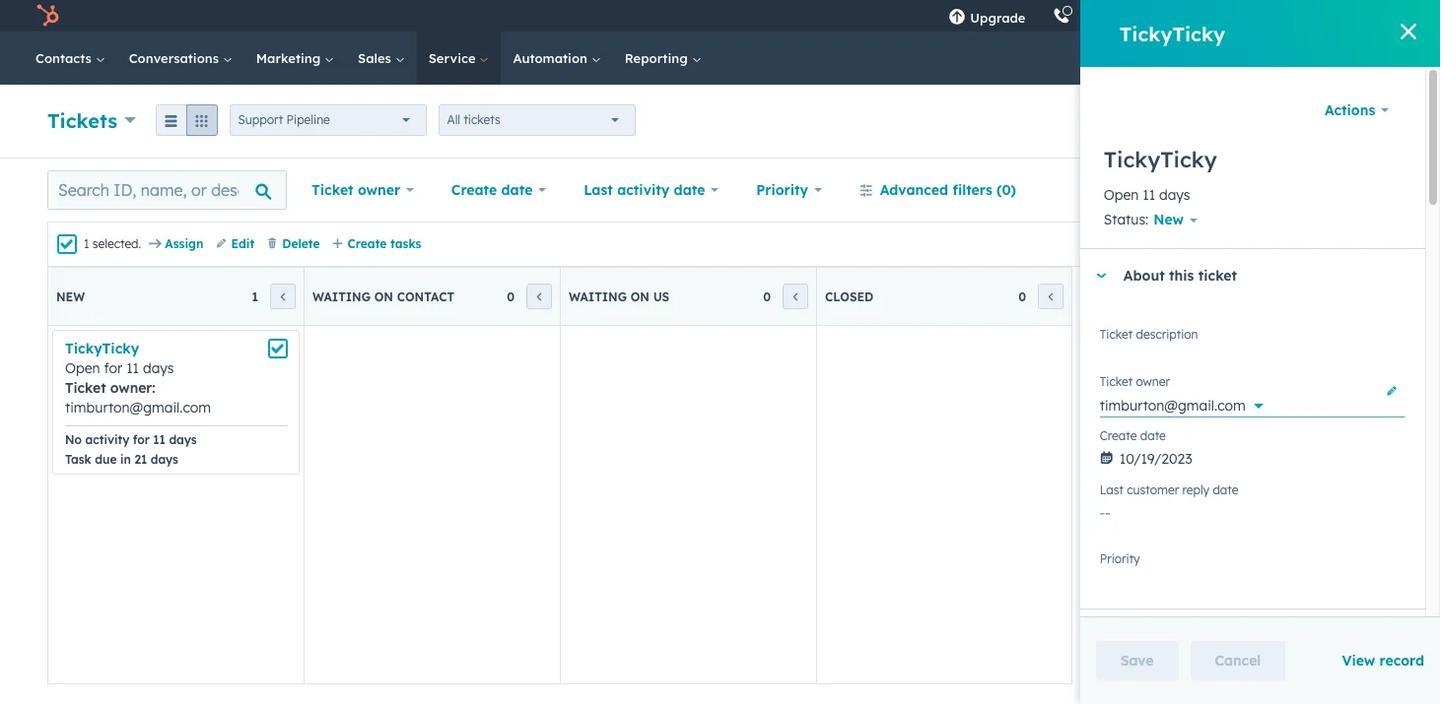 Task type: describe. For each thing, give the bounding box(es) containing it.
all tickets button
[[438, 105, 636, 136]]

days inside open for 11 days ticket owner : timburton@gmail.com
[[143, 360, 174, 378]]

apoptosis
[[1265, 8, 1326, 24]]

contacts
[[35, 50, 95, 66]]

in
[[120, 453, 131, 467]]

about this ticket button
[[1080, 250, 1406, 303]]

Search HubSpot search field
[[1163, 41, 1405, 75]]

last customer reply date
[[1100, 483, 1239, 498]]

reporting
[[625, 50, 692, 66]]

advanced filters (0) button
[[847, 171, 1029, 210]]

view record link
[[1342, 653, 1425, 670]]

last for last customer reply date
[[1100, 483, 1124, 498]]

timburton@gmail.com inside popup button
[[1100, 398, 1246, 415]]

create inside tickets banner
[[1305, 113, 1342, 128]]

contact
[[397, 289, 455, 304]]

tickets banner
[[47, 100, 1393, 138]]

edit button
[[215, 236, 255, 253]]

board actions
[[1111, 181, 1206, 199]]

marketing
[[256, 50, 324, 66]]

conversations
[[129, 50, 223, 66]]

upgrade
[[971, 10, 1026, 26]]

support pipeline
[[238, 112, 330, 127]]

date up customer
[[1141, 429, 1166, 444]]

assign
[[165, 237, 204, 251]]

support
[[238, 112, 283, 127]]

activity for no
[[85, 433, 129, 448]]

waiting on contact
[[313, 289, 455, 304]]

close image
[[1401, 24, 1417, 39]]

contacts link
[[24, 32, 117, 85]]

tickyticky link
[[65, 340, 139, 358]]

menu containing apoptosis studios 2
[[935, 0, 1417, 32]]

2 vertical spatial tickyticky
[[65, 340, 139, 358]]

1 selected.
[[84, 237, 141, 251]]

on for contact
[[374, 289, 393, 304]]

open for 11 days ticket owner : timburton@gmail.com
[[65, 360, 211, 417]]

view record
[[1342, 653, 1425, 670]]

owner inside the ticket owner popup button
[[358, 181, 400, 199]]

ticket owner inside popup button
[[312, 181, 400, 199]]

waiting for waiting on contact
[[313, 289, 371, 304]]

tickets
[[47, 108, 117, 133]]

create left tasks
[[348, 237, 387, 251]]

description
[[1136, 328, 1198, 342]]

edit
[[231, 237, 255, 251]]

11 inside no activity for 11 days task due in 21 days
[[153, 433, 166, 448]]

1 vertical spatial tickyticky
[[1104, 146, 1217, 174]]

2
[[1378, 8, 1385, 24]]

date right reply
[[1213, 483, 1239, 498]]

waiting for waiting on us
[[569, 289, 627, 304]]

:
[[152, 380, 155, 397]]

reporting link
[[613, 32, 713, 85]]

tickets
[[464, 112, 501, 127]]

0 for us
[[763, 289, 771, 304]]

closed
[[825, 289, 874, 304]]

3 0 from the left
[[1019, 289, 1026, 304]]

reply
[[1183, 483, 1210, 498]]

status:
[[1104, 211, 1149, 229]]

hubspot link
[[24, 4, 74, 28]]

0 horizontal spatial timburton@gmail.com
[[65, 399, 211, 417]]

create tasks button
[[332, 236, 421, 253]]

tasks
[[390, 237, 421, 251]]

advanced
[[880, 181, 949, 199]]

ticket inside open for 11 days ticket owner : timburton@gmail.com
[[65, 380, 106, 397]]

days up new popup button
[[1160, 186, 1191, 204]]

select an option
[[1100, 560, 1206, 578]]

priority button
[[744, 171, 835, 210]]

0 vertical spatial tickyticky
[[1120, 21, 1226, 46]]

task
[[65, 453, 91, 467]]

open for open for 11 days ticket owner : timburton@gmail.com
[[65, 360, 100, 378]]

all tickets
[[447, 112, 501, 127]]

ticket inside popup button
[[312, 181, 354, 199]]

selected.
[[93, 237, 141, 251]]

board actions button
[[1087, 171, 1243, 210]]

1 vertical spatial priority
[[1100, 552, 1140, 567]]

create date inside popup button
[[451, 181, 533, 199]]

cancel
[[1215, 653, 1261, 670]]

new button
[[1149, 207, 1211, 233]]

assign button
[[149, 236, 204, 253]]

service link
[[417, 32, 501, 85]]

last activity date
[[584, 181, 705, 199]]

tickets button
[[47, 106, 136, 135]]

ticket down ticket description
[[1100, 375, 1133, 390]]

cancel button
[[1191, 642, 1286, 681]]

sales
[[358, 50, 395, 66]]

upgrade image
[[949, 9, 967, 27]]

on for us
[[631, 289, 650, 304]]

option
[[1164, 560, 1206, 578]]

about this ticket
[[1124, 268, 1237, 285]]

select an option button
[[1100, 550, 1406, 582]]

filters
[[953, 181, 993, 199]]

waiting on us
[[569, 289, 670, 304]]



Task type: vqa. For each thing, say whether or not it's contained in the screenshot.
account.
no



Task type: locate. For each thing, give the bounding box(es) containing it.
last inside popup button
[[584, 181, 613, 199]]

save button
[[1096, 642, 1179, 681]]

advanced filters (0)
[[880, 181, 1016, 199]]

create date
[[451, 181, 533, 199], [1100, 429, 1166, 444]]

create up customer
[[1100, 429, 1137, 444]]

0
[[507, 289, 515, 304], [763, 289, 771, 304], [1019, 289, 1026, 304]]

0 vertical spatial ticket
[[1346, 113, 1376, 128]]

Ticket description text field
[[1100, 325, 1406, 364]]

ticket owner button
[[299, 171, 427, 210]]

1 for 1 selected.
[[84, 237, 89, 251]]

menu
[[935, 0, 1417, 32]]

create ticket button
[[1288, 105, 1393, 137]]

ticket
[[312, 181, 354, 199], [1100, 328, 1133, 342], [1100, 375, 1133, 390], [65, 380, 106, 397]]

us
[[653, 289, 670, 304]]

activity inside no activity for 11 days task due in 21 days
[[85, 433, 129, 448]]

this
[[1169, 268, 1194, 285]]

ticket inside about this ticket "dropdown button"
[[1199, 268, 1237, 285]]

Search ID, name, or description search field
[[47, 171, 287, 210]]

11 left actions
[[1143, 186, 1156, 204]]

1 horizontal spatial 11
[[153, 433, 166, 448]]

sales link
[[346, 32, 417, 85]]

ticket owner up "create tasks" button
[[312, 181, 400, 199]]

0 vertical spatial last
[[584, 181, 613, 199]]

0 vertical spatial for
[[104, 360, 123, 378]]

notifications image
[[1202, 9, 1220, 27]]

0 horizontal spatial waiting
[[313, 289, 371, 304]]

record
[[1380, 653, 1425, 670]]

0 horizontal spatial activity
[[85, 433, 129, 448]]

0 vertical spatial open
[[1104, 186, 1139, 204]]

create date button
[[439, 171, 559, 210]]

owner
[[358, 181, 400, 199], [1136, 375, 1170, 390], [110, 380, 152, 397]]

notifications button
[[1194, 0, 1228, 32]]

0 for contact
[[507, 289, 515, 304]]

studios
[[1329, 8, 1375, 24]]

settings link
[[1166, 5, 1191, 26]]

Last customer reply date text field
[[1100, 495, 1406, 527]]

last down all tickets popup button
[[584, 181, 613, 199]]

actions
[[1325, 102, 1376, 119]]

tickyticky
[[1120, 21, 1226, 46], [1104, 146, 1217, 174], [65, 340, 139, 358]]

activity
[[617, 181, 670, 199], [85, 433, 129, 448]]

1 vertical spatial ticket
[[1199, 268, 1237, 285]]

create down all tickets
[[451, 181, 497, 199]]

1 on from the left
[[374, 289, 393, 304]]

for up 21
[[133, 433, 150, 448]]

timburton@gmail.com down :
[[65, 399, 211, 417]]

1 vertical spatial for
[[133, 433, 150, 448]]

for
[[104, 360, 123, 378], [133, 433, 150, 448]]

21
[[134, 453, 147, 467]]

0 horizontal spatial ticket
[[1199, 268, 1237, 285]]

1 horizontal spatial open
[[1104, 186, 1139, 204]]

0 vertical spatial 11
[[1143, 186, 1156, 204]]

2 waiting from the left
[[569, 289, 627, 304]]

actions button
[[1312, 91, 1402, 130]]

11
[[1143, 186, 1156, 204], [126, 360, 139, 378], [153, 433, 166, 448]]

open
[[1104, 186, 1139, 204], [65, 360, 100, 378]]

calling icon button
[[1046, 3, 1079, 29]]

2 0 from the left
[[763, 289, 771, 304]]

hubspot image
[[35, 4, 59, 28]]

marketplaces button
[[1083, 0, 1124, 32]]

new
[[1154, 211, 1184, 229], [56, 289, 85, 304]]

0 vertical spatial new
[[1154, 211, 1184, 229]]

0 vertical spatial 1
[[84, 237, 89, 251]]

1 horizontal spatial last
[[1100, 483, 1124, 498]]

date
[[501, 181, 533, 199], [674, 181, 705, 199], [1141, 429, 1166, 444], [1213, 483, 1239, 498]]

ticket owner down ticket description
[[1100, 375, 1170, 390]]

create inside popup button
[[451, 181, 497, 199]]

days down open for 11 days ticket owner : timburton@gmail.com
[[169, 433, 197, 448]]

create date down tickets
[[451, 181, 533, 199]]

apoptosis studios 2
[[1265, 8, 1385, 24]]

apoptosis studios 2 button
[[1232, 0, 1415, 32]]

timburton@gmail.com button
[[1100, 387, 1406, 419]]

an
[[1143, 560, 1160, 578]]

create down the search hubspot search box on the right top of page
[[1305, 113, 1342, 128]]

new up tickyticky link
[[56, 289, 85, 304]]

0 vertical spatial ticket owner
[[312, 181, 400, 199]]

create
[[1305, 113, 1342, 128], [451, 181, 497, 199], [348, 237, 387, 251], [1100, 429, 1137, 444]]

1 horizontal spatial ticket owner
[[1100, 375, 1170, 390]]

caret image
[[1096, 274, 1108, 279]]

create ticket
[[1305, 113, 1376, 128]]

timburton@gmail.com down description
[[1100, 398, 1246, 415]]

due
[[95, 453, 117, 467]]

2 vertical spatial 11
[[153, 433, 166, 448]]

open down tickyticky link
[[65, 360, 100, 378]]

0 horizontal spatial ticket owner
[[312, 181, 400, 199]]

actions
[[1157, 181, 1206, 199]]

open for open 11 days
[[1104, 186, 1139, 204]]

0 horizontal spatial priority
[[756, 181, 809, 199]]

1 for 1
[[252, 289, 258, 304]]

for down tickyticky link
[[104, 360, 123, 378]]

1 horizontal spatial 1
[[252, 289, 258, 304]]

date down all tickets popup button
[[501, 181, 533, 199]]

1 vertical spatial create date
[[1100, 429, 1166, 444]]

ticket inside create ticket button
[[1346, 113, 1376, 128]]

0 horizontal spatial open
[[65, 360, 100, 378]]

1 vertical spatial ticket owner
[[1100, 375, 1170, 390]]

1 horizontal spatial owner
[[358, 181, 400, 199]]

about
[[1124, 268, 1165, 285]]

owner inside open for 11 days ticket owner : timburton@gmail.com
[[110, 380, 152, 397]]

search button
[[1389, 41, 1423, 75]]

calling icon image
[[1053, 8, 1071, 26]]

1 horizontal spatial on
[[631, 289, 650, 304]]

2 horizontal spatial 11
[[1143, 186, 1156, 204]]

0 horizontal spatial last
[[584, 181, 613, 199]]

0 horizontal spatial on
[[374, 289, 393, 304]]

new down "board actions" popup button
[[1154, 211, 1184, 229]]

owner down tickyticky link
[[110, 380, 152, 397]]

waiting down "create tasks" button
[[313, 289, 371, 304]]

pipeline
[[286, 112, 330, 127]]

days up :
[[143, 360, 174, 378]]

automation
[[513, 50, 591, 66]]

ticket
[[1346, 113, 1376, 128], [1199, 268, 1237, 285]]

priority down tickets banner
[[756, 181, 809, 199]]

delete
[[282, 237, 320, 251]]

open up status:
[[1104, 186, 1139, 204]]

1 down edit
[[252, 289, 258, 304]]

days right 21
[[151, 453, 178, 467]]

1 horizontal spatial timburton@gmail.com
[[1100, 398, 1246, 415]]

marketplaces image
[[1095, 9, 1113, 27]]

2 horizontal spatial owner
[[1136, 375, 1170, 390]]

waiting left the us
[[569, 289, 627, 304]]

0 vertical spatial priority
[[756, 181, 809, 199]]

help image
[[1136, 9, 1154, 27]]

no activity for 11 days task due in 21 days
[[65, 433, 197, 467]]

create tasks
[[348, 237, 421, 251]]

conversations link
[[117, 32, 244, 85]]

new inside new popup button
[[1154, 211, 1184, 229]]

11 down tickyticky link
[[126, 360, 139, 378]]

create date up customer
[[1100, 429, 1166, 444]]

0 horizontal spatial 1
[[84, 237, 89, 251]]

menu item
[[1040, 0, 1044, 32]]

ticket down tickyticky link
[[65, 380, 106, 397]]

1 horizontal spatial new
[[1154, 211, 1184, 229]]

1
[[84, 237, 89, 251], [252, 289, 258, 304]]

0 horizontal spatial owner
[[110, 380, 152, 397]]

last for last activity date
[[584, 181, 613, 199]]

last
[[584, 181, 613, 199], [1100, 483, 1124, 498]]

owner up create tasks at the left top of page
[[358, 181, 400, 199]]

Create date text field
[[1100, 441, 1406, 473]]

on left the us
[[631, 289, 650, 304]]

0 horizontal spatial new
[[56, 289, 85, 304]]

0 horizontal spatial 0
[[507, 289, 515, 304]]

0 vertical spatial activity
[[617, 181, 670, 199]]

1 vertical spatial 1
[[252, 289, 258, 304]]

tara schultz image
[[1244, 7, 1261, 25]]

1 horizontal spatial activity
[[617, 181, 670, 199]]

settings image
[[1169, 8, 1187, 26]]

search image
[[1399, 51, 1413, 65]]

priority left an
[[1100, 552, 1140, 567]]

ticket left description
[[1100, 328, 1133, 342]]

1 horizontal spatial create date
[[1100, 429, 1166, 444]]

marketing link
[[244, 32, 346, 85]]

on left contact
[[374, 289, 393, 304]]

for inside open for 11 days ticket owner : timburton@gmail.com
[[104, 360, 123, 378]]

0 horizontal spatial 11
[[126, 360, 139, 378]]

1 0 from the left
[[507, 289, 515, 304]]

0 vertical spatial create date
[[451, 181, 533, 199]]

date down tickets banner
[[674, 181, 705, 199]]

open 11 days
[[1104, 186, 1191, 204]]

0 horizontal spatial for
[[104, 360, 123, 378]]

on
[[374, 289, 393, 304], [631, 289, 650, 304]]

select
[[1100, 560, 1139, 578]]

group
[[155, 105, 217, 136]]

activity inside popup button
[[617, 181, 670, 199]]

priority inside popup button
[[756, 181, 809, 199]]

11 inside open for 11 days ticket owner : timburton@gmail.com
[[126, 360, 139, 378]]

activity for last
[[617, 181, 670, 199]]

0 horizontal spatial create date
[[451, 181, 533, 199]]

waiting
[[313, 289, 371, 304], [569, 289, 627, 304]]

ticket up delete
[[312, 181, 354, 199]]

help button
[[1128, 0, 1162, 32]]

last activity date button
[[571, 171, 732, 210]]

1 vertical spatial 11
[[126, 360, 139, 378]]

open inside open for 11 days ticket owner : timburton@gmail.com
[[65, 360, 100, 378]]

group inside tickets banner
[[155, 105, 217, 136]]

all
[[447, 112, 460, 127]]

2 on from the left
[[631, 289, 650, 304]]

1 horizontal spatial priority
[[1100, 552, 1140, 567]]

automation link
[[501, 32, 613, 85]]

view
[[1342, 653, 1376, 670]]

customer
[[1127, 483, 1179, 498]]

owner down ticket description
[[1136, 375, 1170, 390]]

1 vertical spatial open
[[65, 360, 100, 378]]

service
[[429, 50, 480, 66]]

1 vertical spatial new
[[56, 289, 85, 304]]

last left customer
[[1100, 483, 1124, 498]]

2 horizontal spatial 0
[[1019, 289, 1026, 304]]

1 horizontal spatial waiting
[[569, 289, 627, 304]]

ticket description
[[1100, 328, 1198, 342]]

1 horizontal spatial ticket
[[1346, 113, 1376, 128]]

1 left selected. at the left
[[84, 237, 89, 251]]

1 horizontal spatial for
[[133, 433, 150, 448]]

1 vertical spatial last
[[1100, 483, 1124, 498]]

1 vertical spatial activity
[[85, 433, 129, 448]]

1 waiting from the left
[[313, 289, 371, 304]]

for inside no activity for 11 days task due in 21 days
[[133, 433, 150, 448]]

1 horizontal spatial 0
[[763, 289, 771, 304]]

delete button
[[266, 236, 320, 253]]

board
[[1111, 181, 1153, 199]]

support pipeline button
[[229, 105, 426, 136]]

11 down :
[[153, 433, 166, 448]]



